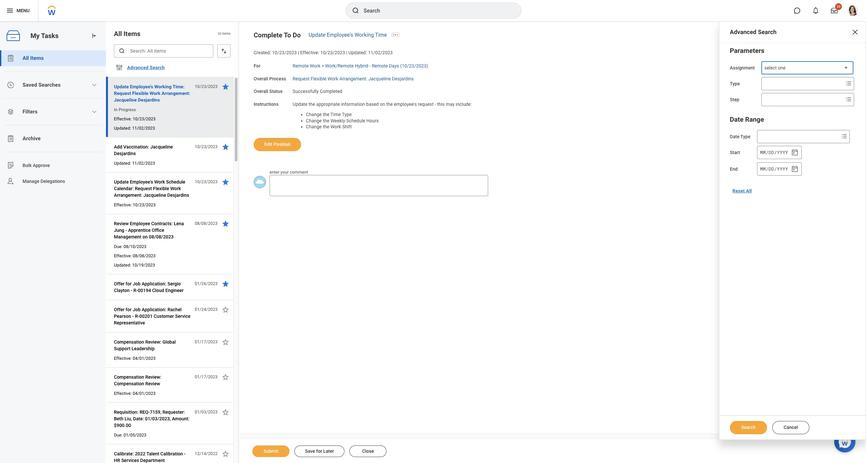 Task type: describe. For each thing, give the bounding box(es) containing it.
review inside review employee contracts: lena jung - apprentice office management on 08/08/2023
[[114, 221, 129, 227]]

application: for customer
[[142, 307, 166, 313]]

in progress
[[114, 107, 136, 112]]

‎- for clayton
[[131, 288, 132, 293]]

jacqueline down "days"
[[368, 76, 391, 81]]

all items button
[[0, 50, 106, 66]]

effective: up "requisition:"
[[114, 391, 132, 396]]

application: for cloud
[[142, 281, 166, 287]]

step
[[730, 97, 739, 102]]

items inside "button"
[[30, 55, 44, 61]]

date type
[[730, 134, 750, 139]]

- left this
[[435, 102, 436, 107]]

reset all
[[732, 188, 752, 194]]

lena
[[174, 221, 184, 227]]

effective: down in progress on the left
[[114, 117, 132, 122]]

delegations
[[40, 179, 65, 184]]

reset
[[732, 188, 745, 194]]

select one button
[[761, 61, 853, 75]]

items inside item list element
[[124, 30, 140, 38]]

request flexible work arrangement: jacqueline desjardins link
[[293, 75, 414, 81]]

the left shift
[[323, 124, 329, 130]]

00201
[[139, 314, 153, 319]]

all items inside "button"
[[23, 55, 44, 61]]

work inside the change the time type change the weekly schedule hours change the work shift
[[330, 124, 341, 130]]

0 vertical spatial arrangement:
[[339, 76, 367, 81]]

completed
[[320, 89, 342, 94]]

- inside review employee contracts: lena jung - apprentice office management on 08/08/2023
[[125, 228, 127, 233]]

08/10/2023
[[124, 244, 146, 249]]

update employee's working time
[[309, 32, 387, 38]]

jacqueline inside "add vaccination: jacqueline desjardins"
[[150, 144, 173, 150]]

request inside update employee's work schedule calendar: request flexible work arrangement: jacqueline desjardins
[[135, 186, 152, 191]]

request flexible work arrangement: jacqueline desjardins
[[293, 76, 414, 81]]

2 change from the top
[[306, 118, 322, 123]]

2 horizontal spatial flexible
[[311, 76, 326, 81]]

talent
[[146, 452, 159, 457]]

notifications large image
[[812, 7, 819, 14]]

profile logan mcneil element
[[843, 3, 862, 18]]

requisition:
[[114, 410, 138, 415]]

search button
[[730, 422, 767, 435]]

jacqueline inside update employee's working time: request flexible work arrangement: jacqueline desjardins
[[114, 97, 137, 103]]

edit
[[264, 142, 272, 147]]

0 vertical spatial search
[[758, 28, 777, 35]]

select one
[[764, 65, 786, 71]]

01/17/2023 for compensation review: global support leadership
[[195, 340, 218, 345]]

1 updated: 11/02/2023 from the top
[[114, 126, 155, 131]]

employee's for update employee's work schedule calendar: request flexible work arrangement: jacqueline desjardins
[[130, 179, 153, 185]]

department
[[140, 458, 165, 464]]

engineer
[[165, 288, 184, 293]]

date for date type
[[730, 134, 739, 139]]

search image
[[352, 7, 360, 15]]

0 vertical spatial advanced search
[[730, 28, 777, 35]]

effective: down calendar:
[[114, 203, 132, 208]]

overall status
[[254, 89, 283, 94]]

cancel button
[[772, 422, 809, 435]]

Type field
[[762, 78, 843, 90]]

r- for 00201
[[135, 314, 139, 319]]

2 vertical spatial 11/02/2023
[[132, 161, 155, 166]]

33 items
[[218, 32, 230, 36]]

calendar image for end
[[791, 165, 799, 173]]

$900.00
[[114, 423, 131, 429]]

your
[[280, 170, 289, 175]]

work/remote
[[325, 63, 354, 68]]

sergio
[[167, 281, 181, 287]]

the left employee's
[[386, 102, 393, 107]]

review inside compensation review: compensation review
[[145, 382, 160, 387]]

offer for job application: sergio clayton ‎- r-00194 cloud engineer
[[114, 281, 184, 293]]

all inside "button"
[[23, 55, 29, 61]]

advanced search inside button
[[127, 65, 165, 70]]

schedule inside the change the time type change the weekly schedule hours change the work shift
[[346, 118, 365, 123]]

yyyy for end
[[777, 166, 788, 172]]

representative
[[114, 321, 145, 326]]

- right hybrid
[[369, 63, 371, 68]]

due: for requisition: req-7159, requester: beth liu, date: 01/03/2023, amount: $900.00
[[114, 433, 122, 438]]

Date Type field
[[757, 131, 839, 143]]

overall status element
[[293, 85, 342, 95]]

progress
[[119, 107, 136, 112]]

time inside the change the time type change the weekly schedule hours change the work shift
[[330, 112, 341, 117]]

items
[[222, 32, 230, 36]]

advanced inside button
[[127, 65, 148, 70]]

requester:
[[163, 410, 185, 415]]

1 | from the left
[[298, 50, 299, 55]]

star image for update employee's work schedule calendar: request flexible work arrangement: jacqueline desjardins
[[222, 178, 230, 186]]

offer for offer for job application: rachel pearson ‎- r-00201 customer service representative
[[114, 307, 124, 313]]

updated: 10/19/2023
[[114, 263, 155, 268]]

edit position button
[[254, 138, 301, 151]]

vaccination:
[[123, 144, 149, 150]]

star image for compensation review: global support leadership
[[222, 338, 230, 346]]

add
[[114, 144, 122, 150]]

manage delegations
[[23, 179, 65, 184]]

update employee's working time link
[[309, 32, 387, 38]]

my
[[30, 32, 40, 40]]

overall for overall process
[[254, 76, 268, 81]]

search image
[[119, 48, 125, 54]]

update the appropriate information based on the employee's request - this may include:
[[293, 102, 472, 107]]

remote work > work/remote hybrid - remote days (10/23/2023)
[[293, 63, 428, 68]]

compensation review: compensation review
[[114, 375, 161, 387]]

2 vertical spatial 08/08/2023
[[133, 254, 156, 259]]

date range group
[[730, 114, 855, 177]]

include:
[[456, 102, 472, 107]]

contracts:
[[151, 221, 173, 227]]

global
[[162, 340, 176, 345]]

update for update employee's working time
[[309, 32, 325, 38]]

advanced search button
[[125, 61, 167, 74]]

successfully
[[293, 89, 319, 94]]

job for 00194
[[133, 281, 141, 287]]

2 updated: 11/02/2023 from the top
[[114, 161, 155, 166]]

dd for end
[[768, 166, 774, 172]]

flexible inside update employee's work schedule calendar: request flexible work arrangement: jacqueline desjardins
[[153, 186, 169, 191]]

bulk
[[23, 163, 32, 168]]

requisition: req-7159, requester: beth liu, date: 01/03/2023, amount: $900.00 button
[[114, 409, 191, 430]]

range
[[745, 116, 764, 124]]

‎- for pearson
[[132, 314, 134, 319]]

user plus image
[[7, 178, 15, 185]]

services
[[121, 458, 139, 464]]

the down successfully completed
[[309, 102, 315, 107]]

comment
[[290, 170, 308, 175]]

prompts image for date type
[[840, 132, 848, 140]]

select
[[764, 65, 777, 71]]

due: for review employee contracts: lena jung - apprentice office management on 08/08/2023
[[114, 244, 122, 249]]

2 horizontal spatial request
[[293, 76, 310, 81]]

schedule inside update employee's work schedule calendar: request flexible work arrangement: jacqueline desjardins
[[166, 179, 185, 185]]

calibrate: 2022 talent calibration - hr services department button
[[114, 450, 191, 464]]

cancel
[[784, 425, 798, 431]]

updated: down effective: 08/08/2023
[[114, 263, 131, 268]]

mm for end
[[760, 166, 766, 172]]

request
[[418, 102, 434, 107]]

08/08/2023 inside review employee contracts: lena jung - apprentice office management on 08/08/2023
[[149, 234, 174, 240]]

for for pearson
[[126, 307, 132, 313]]

due: 08/10/2023
[[114, 244, 146, 249]]

leadership
[[132, 346, 155, 352]]

prompts image for type
[[844, 79, 852, 87]]

offer for offer for job application: sergio clayton ‎- r-00194 cloud engineer
[[114, 281, 124, 287]]

cloud
[[152, 288, 164, 293]]

time:
[[173, 84, 185, 89]]

inbox large image
[[831, 7, 838, 14]]

overall for overall status
[[254, 89, 268, 94]]

01/26/2023
[[195, 281, 218, 286]]

enter your comment text field
[[270, 175, 488, 196]]

status
[[269, 89, 283, 94]]

1 horizontal spatial time
[[375, 32, 387, 38]]

clipboard image
[[7, 54, 15, 62]]

in
[[114, 107, 118, 112]]

list containing all items
[[0, 50, 106, 189]]

successfully completed
[[293, 89, 342, 94]]

10/19/2023
[[132, 263, 155, 268]]

hours
[[366, 118, 379, 123]]

00194
[[138, 288, 151, 293]]

req-
[[140, 410, 150, 415]]

service
[[175, 314, 190, 319]]

offer for job application: rachel pearson ‎- r-00201 customer service representative button
[[114, 306, 191, 327]]

review: for compensation
[[145, 375, 161, 380]]



Task type: vqa. For each thing, say whether or not it's contained in the screenshot.


Task type: locate. For each thing, give the bounding box(es) containing it.
1 04/01/2023 from the top
[[133, 356, 156, 361]]

enter your comment
[[270, 170, 308, 175]]

update down configure icon
[[114, 84, 129, 89]]

0 vertical spatial r-
[[133, 288, 138, 293]]

to
[[284, 31, 291, 39]]

0 horizontal spatial |
[[298, 50, 299, 55]]

4 star image from the top
[[222, 338, 230, 346]]

mm down start group
[[760, 166, 766, 172]]

due: 01/05/2023
[[114, 433, 146, 438]]

start group
[[757, 146, 802, 159]]

this
[[437, 102, 445, 107]]

mm up end group
[[760, 149, 766, 156]]

1 vertical spatial effective: 04/01/2023
[[114, 391, 156, 396]]

| down do
[[298, 50, 299, 55]]

desjardins inside "add vaccination: jacqueline desjardins"
[[114, 151, 136, 156]]

1 01/17/2023 from the top
[[195, 340, 218, 345]]

clipboard image
[[7, 135, 15, 143]]

add vaccination: jacqueline desjardins button
[[114, 143, 191, 158]]

0 vertical spatial ‎-
[[131, 288, 132, 293]]

yyyy down start group
[[777, 166, 788, 172]]

update
[[309, 32, 325, 38], [114, 84, 129, 89], [293, 102, 307, 107], [114, 179, 129, 185]]

rename image
[[7, 162, 15, 170]]

1 vertical spatial for
[[126, 307, 132, 313]]

2 yyyy from the top
[[777, 166, 788, 172]]

employee's for update employee's working time: request flexible work arrangement: jacqueline desjardins
[[130, 84, 153, 89]]

yyyy inside start group
[[777, 149, 788, 156]]

0 vertical spatial items
[[124, 30, 140, 38]]

type inside date range group
[[740, 134, 750, 139]]

updated: 11/02/2023
[[114, 126, 155, 131], [114, 161, 155, 166]]

type inside parameters group
[[730, 81, 740, 86]]

2 vertical spatial compensation
[[114, 382, 144, 387]]

created: 10/23/2023 | effective: 10/23/2023 | updated: 11/02/2023
[[254, 50, 393, 55]]

all items
[[114, 30, 140, 38], [23, 55, 44, 61]]

update inside update employee's working time: request flexible work arrangement: jacqueline desjardins
[[114, 84, 129, 89]]

archive button
[[0, 131, 106, 147]]

0 horizontal spatial working
[[154, 84, 172, 89]]

2 horizontal spatial type
[[740, 134, 750, 139]]

type inside the change the time type change the weekly schedule hours change the work shift
[[342, 112, 352, 117]]

0 vertical spatial all
[[114, 30, 122, 38]]

employee's inside update employee's working time: request flexible work arrangement: jacqueline desjardins
[[130, 84, 153, 89]]

request inside update employee's working time: request flexible work arrangement: jacqueline desjardins
[[114, 91, 131, 96]]

calendar image down start group
[[791, 165, 799, 173]]

2 due: from the top
[[114, 433, 122, 438]]

11/02/2023 up "days"
[[368, 50, 393, 55]]

0 vertical spatial yyyy
[[777, 149, 788, 156]]

star image for update employee's working time: request flexible work arrangement: jacqueline desjardins
[[222, 83, 230, 91]]

0 horizontal spatial review
[[114, 221, 129, 227]]

schedule
[[346, 118, 365, 123], [166, 179, 185, 185]]

update inside update employee's work schedule calendar: request flexible work arrangement: jacqueline desjardins
[[114, 179, 129, 185]]

do
[[293, 31, 301, 39]]

1 vertical spatial due:
[[114, 433, 122, 438]]

2 compensation from the top
[[114, 375, 144, 380]]

08/08/2023 down 'office'
[[149, 234, 174, 240]]

employee's up the created: 10/23/2023 | effective: 10/23/2023 | updated: 11/02/2023
[[327, 32, 353, 38]]

Step field
[[762, 94, 843, 106]]

work inside update employee's working time: request flexible work arrangement: jacqueline desjardins
[[150, 91, 160, 96]]

1 review: from the top
[[145, 340, 161, 345]]

2 star image from the top
[[222, 178, 230, 186]]

updated: 11/02/2023 down "add vaccination: jacqueline desjardins"
[[114, 161, 155, 166]]

remote left "days"
[[372, 63, 388, 68]]

configure image
[[115, 64, 123, 72]]

list
[[0, 50, 106, 189]]

1 vertical spatial date
[[730, 134, 739, 139]]

job up 00201
[[133, 307, 141, 313]]

5 star image from the top
[[222, 409, 230, 417]]

jacqueline
[[368, 76, 391, 81], [114, 97, 137, 103], [150, 144, 173, 150], [143, 193, 166, 198]]

‎- up representative
[[132, 314, 134, 319]]

1 vertical spatial yyyy
[[777, 166, 788, 172]]

1 horizontal spatial search
[[741, 425, 756, 431]]

1 vertical spatial compensation
[[114, 375, 144, 380]]

1 vertical spatial type
[[342, 112, 352, 117]]

1 vertical spatial items
[[30, 55, 44, 61]]

1 vertical spatial arrangement:
[[162, 91, 190, 96]]

my tasks
[[30, 32, 59, 40]]

mm / dd / yyyy inside start group
[[760, 149, 788, 156]]

updated: up remote work > work/remote hybrid - remote days (10/23/2023) link
[[348, 50, 367, 55]]

0 vertical spatial on
[[380, 102, 385, 107]]

advanced up the parameters
[[730, 28, 756, 35]]

3 change from the top
[[306, 124, 322, 130]]

1 vertical spatial application:
[[142, 307, 166, 313]]

parameters
[[730, 47, 764, 55]]

1 horizontal spatial on
[[380, 102, 385, 107]]

office
[[152, 228, 164, 233]]

application: up cloud
[[142, 281, 166, 287]]

request
[[293, 76, 310, 81], [114, 91, 131, 96], [135, 186, 152, 191]]

yyyy inside end group
[[777, 166, 788, 172]]

2 date from the top
[[730, 134, 739, 139]]

0 vertical spatial change
[[306, 112, 322, 117]]

star image for requisition: req-7159, requester: beth liu, date: 01/03/2023, amount: $900.00
[[222, 409, 230, 417]]

mm for start
[[760, 149, 766, 156]]

add vaccination: jacqueline desjardins
[[114, 144, 173, 156]]

3 compensation from the top
[[114, 382, 144, 387]]

days
[[389, 63, 399, 68]]

employee's
[[394, 102, 417, 107]]

flexible inside update employee's working time: request flexible work arrangement: jacqueline desjardins
[[132, 91, 148, 96]]

1 vertical spatial prompts image
[[844, 95, 852, 103]]

1 horizontal spatial remote
[[372, 63, 388, 68]]

0 vertical spatial 08/08/2023
[[195, 221, 218, 226]]

due:
[[114, 244, 122, 249], [114, 433, 122, 438]]

‎- inside the offer for job application: sergio clayton ‎- r-00194 cloud engineer
[[131, 288, 132, 293]]

offer inside the offer for job application: sergio clayton ‎- r-00194 cloud engineer
[[114, 281, 124, 287]]

1 mm from the top
[[760, 149, 766, 156]]

compensation down support
[[114, 375, 144, 380]]

1 vertical spatial advanced search
[[127, 65, 165, 70]]

0 vertical spatial due:
[[114, 244, 122, 249]]

mm / dd / yyyy inside end group
[[760, 166, 788, 172]]

0 vertical spatial mm
[[760, 149, 766, 156]]

update down successfully
[[293, 102, 307, 107]]

search
[[758, 28, 777, 35], [150, 65, 165, 70], [741, 425, 756, 431]]

2 dd from the top
[[768, 166, 774, 172]]

update employee's working time: request flexible work arrangement: jacqueline desjardins
[[114, 84, 190, 103]]

the down appropriate
[[323, 112, 329, 117]]

0 vertical spatial all items
[[114, 30, 140, 38]]

date for date range
[[730, 116, 744, 124]]

arrangement: down the remote work > work/remote hybrid - remote days (10/23/2023)
[[339, 76, 367, 81]]

0 vertical spatial updated: 11/02/2023
[[114, 126, 155, 131]]

01/17/2023 for compensation review: compensation review
[[195, 375, 218, 380]]

1 vertical spatial ‎-
[[132, 314, 134, 319]]

star image for compensation review: compensation review
[[222, 374, 230, 382]]

employee's inside update employee's work schedule calendar: request flexible work arrangement: jacqueline desjardins
[[130, 179, 153, 185]]

calendar image
[[791, 149, 799, 157], [791, 165, 799, 173]]

33
[[218, 32, 221, 36]]

1 vertical spatial on
[[142, 234, 148, 240]]

dd down start group
[[768, 166, 774, 172]]

effective: 08/08/2023
[[114, 254, 156, 259]]

2 01/17/2023 from the top
[[195, 375, 218, 380]]

r- up representative
[[135, 314, 139, 319]]

amount:
[[172, 417, 190, 422]]

calendar image inside start group
[[791, 149, 799, 157]]

mm / dd / yyyy
[[760, 149, 788, 156], [760, 166, 788, 172]]

jacqueline up in progress on the left
[[114, 97, 137, 103]]

updated: 11/02/2023 up vaccination:
[[114, 126, 155, 131]]

2 offer from the top
[[114, 307, 124, 313]]

1 mm / dd / yyyy from the top
[[760, 149, 788, 156]]

mm inside end group
[[760, 166, 766, 172]]

transformation import image
[[91, 32, 97, 39]]

overall up instructions at the top left of the page
[[254, 89, 268, 94]]

for up clayton
[[126, 281, 132, 287]]

1 job from the top
[[133, 281, 141, 287]]

| up work/remote
[[346, 50, 347, 55]]

mm / dd / yyyy up end group
[[760, 149, 788, 156]]

instructions
[[254, 102, 278, 107]]

04/01/2023 down leadership
[[133, 356, 156, 361]]

effective: down do
[[300, 50, 319, 55]]

dd
[[768, 149, 774, 156], [768, 166, 774, 172]]

arrangement: inside update employee's work schedule calendar: request flexible work arrangement: jacqueline desjardins
[[114, 193, 142, 198]]

complete
[[254, 31, 282, 39]]

2 job from the top
[[133, 307, 141, 313]]

type up 'weekly'
[[342, 112, 352, 117]]

1 horizontal spatial working
[[354, 32, 374, 38]]

remote left >
[[293, 63, 309, 68]]

x image
[[851, 28, 859, 36]]

calibrate:
[[114, 452, 134, 457]]

star image
[[222, 83, 230, 91], [222, 178, 230, 186], [222, 280, 230, 288], [222, 338, 230, 346], [222, 409, 230, 417], [222, 450, 230, 458]]

0 vertical spatial overall
[[254, 76, 268, 81]]

end
[[730, 167, 738, 172]]

all items right clipboard icon
[[23, 55, 44, 61]]

star image for review employee contracts: lena jung - apprentice office management on 08/08/2023
[[222, 220, 230, 228]]

job for 00201
[[133, 307, 141, 313]]

update employee's working time: request flexible work arrangement: jacqueline desjardins button
[[114, 83, 191, 104]]

0 horizontal spatial request
[[114, 91, 131, 96]]

desjardins inside update employee's work schedule calendar: request flexible work arrangement: jacqueline desjardins
[[167, 193, 189, 198]]

review up 7159,
[[145, 382, 160, 387]]

updated: down add
[[114, 161, 131, 166]]

information
[[341, 102, 365, 107]]

1 vertical spatial schedule
[[166, 179, 185, 185]]

calendar image inside end group
[[791, 165, 799, 173]]

04/01/2023 down compensation review: compensation review
[[133, 391, 156, 396]]

08/08/2023
[[195, 221, 218, 226], [149, 234, 174, 240], [133, 254, 156, 259]]

0 horizontal spatial type
[[342, 112, 352, 117]]

arrangement: down time:
[[162, 91, 190, 96]]

advanced search up the parameters
[[730, 28, 777, 35]]

all items up search image
[[114, 30, 140, 38]]

r- inside offer for job application: rachel pearson ‎- r-00201 customer service representative
[[135, 314, 139, 319]]

effective: 10/23/2023 up employee
[[114, 203, 156, 208]]

0 horizontal spatial time
[[330, 112, 341, 117]]

10/23/2023
[[272, 50, 297, 55], [320, 50, 345, 55], [195, 84, 218, 89], [133, 117, 156, 122], [195, 144, 218, 149], [195, 179, 218, 184], [133, 203, 156, 208]]

2 vertical spatial employee's
[[130, 179, 153, 185]]

0 vertical spatial 01/17/2023
[[195, 340, 218, 345]]

review up jung
[[114, 221, 129, 227]]

01/03/2023
[[195, 410, 218, 415]]

rachel
[[167, 307, 182, 313]]

0 vertical spatial 04/01/2023
[[133, 356, 156, 361]]

1 effective: 10/23/2023 from the top
[[114, 117, 156, 122]]

customer
[[154, 314, 174, 319]]

type
[[730, 81, 740, 86], [342, 112, 352, 117], [740, 134, 750, 139]]

1 overall from the top
[[254, 76, 268, 81]]

0 horizontal spatial remote
[[293, 63, 309, 68]]

working left time:
[[154, 84, 172, 89]]

appropriate
[[316, 102, 340, 107]]

all inside button
[[746, 188, 752, 194]]

2 effective: 10/23/2023 from the top
[[114, 203, 156, 208]]

job inside the offer for job application: sergio clayton ‎- r-00194 cloud engineer
[[133, 281, 141, 287]]

remote work > work/remote hybrid - remote days (10/23/2023) link
[[293, 62, 428, 68]]

dd up end group
[[768, 149, 774, 156]]

1 for from the top
[[126, 281, 132, 287]]

arrangement: inside update employee's working time: request flexible work arrangement: jacqueline desjardins
[[162, 91, 190, 96]]

1 vertical spatial request
[[114, 91, 131, 96]]

1 vertical spatial review:
[[145, 375, 161, 380]]

prompts image for step
[[844, 95, 852, 103]]

review: inside compensation review: global support leadership
[[145, 340, 161, 345]]

yyyy up end group
[[777, 149, 788, 156]]

compensation up support
[[114, 340, 144, 345]]

my tasks element
[[0, 21, 106, 464]]

on
[[380, 102, 385, 107], [142, 234, 148, 240]]

working down search icon
[[354, 32, 374, 38]]

desjardins inside update employee's working time: request flexible work arrangement: jacqueline desjardins
[[138, 97, 160, 103]]

jacqueline inside update employee's work schedule calendar: request flexible work arrangement: jacqueline desjardins
[[143, 193, 166, 198]]

r- for 00194
[[133, 288, 138, 293]]

1 remote from the left
[[293, 63, 309, 68]]

manage delegations link
[[0, 174, 106, 189]]

date up start
[[730, 134, 739, 139]]

overall process
[[254, 76, 286, 81]]

effective: 10/23/2023 down progress
[[114, 117, 156, 122]]

2 for from the top
[[126, 307, 132, 313]]

offer up clayton
[[114, 281, 124, 287]]

due: down management
[[114, 244, 122, 249]]

yyyy for start
[[777, 149, 788, 156]]

overall down for at the left
[[254, 76, 268, 81]]

0 vertical spatial type
[[730, 81, 740, 86]]

overall
[[254, 76, 268, 81], [254, 89, 268, 94]]

0 vertical spatial employee's
[[327, 32, 353, 38]]

one
[[778, 65, 786, 71]]

0 vertical spatial schedule
[[346, 118, 365, 123]]

2 horizontal spatial search
[[758, 28, 777, 35]]

jacqueline up contracts:
[[143, 193, 166, 198]]

jacqueline right vaccination:
[[150, 144, 173, 150]]

‎- inside offer for job application: rachel pearson ‎- r-00201 customer service representative
[[132, 314, 134, 319]]

1 horizontal spatial review
[[145, 382, 160, 387]]

0 vertical spatial mm / dd / yyyy
[[760, 149, 788, 156]]

2 overall from the top
[[254, 89, 268, 94]]

review: inside compensation review: compensation review
[[145, 375, 161, 380]]

0 horizontal spatial advanced
[[127, 65, 148, 70]]

1 star image from the top
[[222, 83, 230, 91]]

1 horizontal spatial advanced search
[[730, 28, 777, 35]]

employee's for update employee's working time
[[327, 32, 353, 38]]

star image for add vaccination: jacqueline desjardins
[[222, 143, 230, 151]]

compensation inside compensation review: global support leadership
[[114, 340, 144, 345]]

calendar image for start
[[791, 149, 799, 157]]

requisition: req-7159, requester: beth liu, date: 01/03/2023, amount: $900.00
[[114, 410, 190, 429]]

dd for start
[[768, 149, 774, 156]]

application: inside the offer for job application: sergio clayton ‎- r-00194 cloud engineer
[[142, 281, 166, 287]]

request right calendar:
[[135, 186, 152, 191]]

star image
[[775, 32, 783, 40], [222, 143, 230, 151], [222, 220, 230, 228], [222, 306, 230, 314], [222, 374, 230, 382]]

employee's
[[327, 32, 353, 38], [130, 84, 153, 89], [130, 179, 153, 185]]

08/08/2023 right the lena
[[195, 221, 218, 226]]

1 effective: 04/01/2023 from the top
[[114, 356, 156, 361]]

2 effective: 04/01/2023 from the top
[[114, 391, 156, 396]]

1 yyyy from the top
[[777, 149, 788, 156]]

12/14/2022
[[195, 452, 218, 457]]

1 vertical spatial 08/08/2023
[[149, 234, 174, 240]]

0 vertical spatial compensation
[[114, 340, 144, 345]]

effective: 10/23/2023
[[114, 117, 156, 122], [114, 203, 156, 208]]

-
[[369, 63, 371, 68], [435, 102, 436, 107], [125, 228, 127, 233], [184, 452, 186, 457]]

|
[[298, 50, 299, 55], [346, 50, 347, 55]]

2 calendar image from the top
[[791, 165, 799, 173]]

effective: 04/01/2023
[[114, 356, 156, 361], [114, 391, 156, 396]]

items up search image
[[124, 30, 140, 38]]

2 vertical spatial flexible
[[153, 186, 169, 191]]

6 star image from the top
[[222, 450, 230, 458]]

2022
[[135, 452, 145, 457]]

search inside item list element
[[150, 65, 165, 70]]

type up step
[[730, 81, 740, 86]]

mm inside start group
[[760, 149, 766, 156]]

offer for job application: rachel pearson ‎- r-00201 customer service representative
[[114, 307, 190, 326]]

1 vertical spatial mm
[[760, 166, 766, 172]]

date up the date type
[[730, 116, 744, 124]]

workday assistant region
[[834, 432, 855, 453]]

for for clayton
[[126, 281, 132, 287]]

3 star image from the top
[[222, 280, 230, 288]]

0 horizontal spatial flexible
[[132, 91, 148, 96]]

0 horizontal spatial items
[[30, 55, 44, 61]]

1 horizontal spatial advanced
[[730, 28, 756, 35]]

1 vertical spatial r-
[[135, 314, 139, 319]]

dd inside start group
[[768, 149, 774, 156]]

all items inside item list element
[[114, 30, 140, 38]]

end group
[[757, 163, 802, 176]]

0 vertical spatial 11/02/2023
[[368, 50, 393, 55]]

1 horizontal spatial all
[[114, 30, 122, 38]]

0 vertical spatial advanced
[[730, 28, 756, 35]]

all right clipboard icon
[[23, 55, 29, 61]]

1 change from the top
[[306, 112, 322, 117]]

process
[[269, 76, 286, 81]]

mm / dd / yyyy for end
[[760, 166, 788, 172]]

type down date range
[[740, 134, 750, 139]]

2 vertical spatial search
[[741, 425, 756, 431]]

compensation for review
[[114, 375, 144, 380]]

1 vertical spatial change
[[306, 118, 322, 123]]

2 | from the left
[[346, 50, 347, 55]]

working
[[354, 32, 374, 38], [154, 84, 172, 89]]

complete to do
[[254, 31, 301, 39]]

advanced search
[[730, 28, 777, 35], [127, 65, 165, 70]]

0 vertical spatial date
[[730, 116, 744, 124]]

r- right clayton
[[133, 288, 138, 293]]

due: down $900.00
[[114, 433, 122, 438]]

working for time:
[[154, 84, 172, 89]]

effective: down support
[[114, 356, 132, 361]]

update for update the appropriate information based on the employee's request - this may include:
[[293, 102, 307, 107]]

1 vertical spatial employee's
[[130, 84, 153, 89]]

tasks
[[41, 32, 59, 40]]

offer up pearson at the left of page
[[114, 307, 124, 313]]

1 vertical spatial 11/02/2023
[[132, 126, 155, 131]]

desjardins
[[392, 76, 414, 81], [138, 97, 160, 103], [114, 151, 136, 156], [167, 193, 189, 198]]

all right reset
[[746, 188, 752, 194]]

1 vertical spatial review
[[145, 382, 160, 387]]

0 vertical spatial time
[[375, 32, 387, 38]]

update up calendar:
[[114, 179, 129, 185]]

updated: down in progress on the left
[[114, 126, 131, 131]]

1 horizontal spatial arrangement:
[[162, 91, 190, 96]]

bulk approve link
[[0, 158, 106, 174]]

04/01/2023
[[133, 356, 156, 361], [133, 391, 156, 396]]

1 offer from the top
[[114, 281, 124, 287]]

01/03/2023,
[[145, 417, 171, 422]]

approve
[[33, 163, 50, 168]]

11/02/2023 up vaccination:
[[132, 126, 155, 131]]

employee
[[130, 221, 150, 227]]

1 date from the top
[[730, 116, 744, 124]]

0 vertical spatial effective: 04/01/2023
[[114, 356, 156, 361]]

the left 'weekly'
[[323, 118, 329, 123]]

2 application: from the top
[[142, 307, 166, 313]]

employee's down advanced search button
[[130, 84, 153, 89]]

0 vertical spatial calendar image
[[791, 149, 799, 157]]

created:
[[254, 50, 271, 55]]

2 vertical spatial arrangement:
[[114, 193, 142, 198]]

0 horizontal spatial arrangement:
[[114, 193, 142, 198]]

beth
[[114, 417, 123, 422]]

working for time
[[354, 32, 374, 38]]

application: up 00201
[[142, 307, 166, 313]]

1 vertical spatial advanced
[[127, 65, 148, 70]]

2 remote from the left
[[372, 63, 388, 68]]

>
[[322, 63, 324, 68]]

1 vertical spatial updated: 11/02/2023
[[114, 161, 155, 166]]

1 horizontal spatial schedule
[[346, 118, 365, 123]]

‎- right clayton
[[131, 288, 132, 293]]

dd inside end group
[[768, 166, 774, 172]]

prompts image
[[844, 79, 852, 87], [844, 95, 852, 103], [840, 132, 848, 140]]

application:
[[142, 281, 166, 287], [142, 307, 166, 313]]

effective: 04/01/2023 down compensation review: compensation review
[[114, 391, 156, 396]]

parameters group
[[730, 45, 855, 106]]

date:
[[133, 417, 144, 422]]

2 horizontal spatial all
[[746, 188, 752, 194]]

1 due: from the top
[[114, 244, 122, 249]]

job inside offer for job application: rachel pearson ‎- r-00201 customer service representative
[[133, 307, 141, 313]]

offer inside offer for job application: rachel pearson ‎- r-00201 customer service representative
[[114, 307, 124, 313]]

- inside calibrate: 2022 talent calibration - hr services department
[[184, 452, 186, 457]]

2 mm / dd / yyyy from the top
[[760, 166, 788, 172]]

dialog
[[719, 21, 866, 440]]

the
[[309, 102, 315, 107], [386, 102, 393, 107], [323, 112, 329, 117], [323, 118, 329, 123], [323, 124, 329, 130]]

employee's up calendar:
[[130, 179, 153, 185]]

1 vertical spatial all items
[[23, 55, 44, 61]]

application: inside offer for job application: rachel pearson ‎- r-00201 customer service representative
[[142, 307, 166, 313]]

working inside update employee's working time: request flexible work arrangement: jacqueline desjardins
[[154, 84, 172, 89]]

0 horizontal spatial advanced search
[[127, 65, 165, 70]]

r- inside the offer for job application: sergio clayton ‎- r-00194 cloud engineer
[[133, 288, 138, 293]]

update employee's work schedule calendar: request flexible work arrangement: jacqueline desjardins
[[114, 179, 189, 198]]

advanced right configure icon
[[127, 65, 148, 70]]

compensation up "requisition:"
[[114, 382, 144, 387]]

review: down leadership
[[145, 375, 161, 380]]

advanced search up update employee's working time: request flexible work arrangement: jacqueline desjardins
[[127, 65, 165, 70]]

2 review: from the top
[[145, 375, 161, 380]]

2 mm from the top
[[760, 166, 766, 172]]

shift
[[342, 124, 352, 130]]

action bar region
[[239, 439, 866, 464]]

effective: 04/01/2023 for support
[[114, 356, 156, 361]]

offer
[[114, 281, 124, 287], [114, 307, 124, 313]]

04/01/2023 for review
[[133, 391, 156, 396]]

1 compensation from the top
[[114, 340, 144, 345]]

0 horizontal spatial schedule
[[166, 179, 185, 185]]

arrangement: down calendar:
[[114, 193, 142, 198]]

all inside item list element
[[114, 30, 122, 38]]

compensation for support
[[114, 340, 144, 345]]

on down apprentice
[[142, 234, 148, 240]]

dialog containing parameters
[[719, 21, 866, 440]]

prompts image inside date range group
[[840, 132, 848, 140]]

1 vertical spatial search
[[150, 65, 165, 70]]

0 vertical spatial flexible
[[311, 76, 326, 81]]

review: up leadership
[[145, 340, 161, 345]]

1 vertical spatial mm / dd / yyyy
[[760, 166, 788, 172]]

item list element
[[106, 21, 239, 464]]

11/02/2023 down "add vaccination: jacqueline desjardins"
[[132, 161, 155, 166]]

for up pearson at the left of page
[[126, 307, 132, 313]]

for inside offer for job application: rachel pearson ‎- r-00201 customer service representative
[[126, 307, 132, 313]]

calibrate: 2022 talent calibration - hr services department
[[114, 452, 186, 464]]

parameters button
[[730, 47, 764, 55]]

0 vertical spatial effective: 10/23/2023
[[114, 117, 156, 122]]

effective: 04/01/2023 down leadership
[[114, 356, 156, 361]]

mm
[[760, 149, 766, 156], [760, 166, 766, 172]]

1 vertical spatial flexible
[[132, 91, 148, 96]]

7159,
[[150, 410, 161, 415]]

request up in progress on the left
[[114, 91, 131, 96]]

items down my
[[30, 55, 44, 61]]

review: for global
[[145, 340, 161, 345]]

2 vertical spatial request
[[135, 186, 152, 191]]

1 vertical spatial overall
[[254, 89, 268, 94]]

0 vertical spatial dd
[[768, 149, 774, 156]]

on right based
[[380, 102, 385, 107]]

update for update employee's working time: request flexible work arrangement: jacqueline desjardins
[[114, 84, 129, 89]]

mm / dd / yyyy for start
[[760, 149, 788, 156]]

update for update employee's work schedule calendar: request flexible work arrangement: jacqueline desjardins
[[114, 179, 129, 185]]

all up search image
[[114, 30, 122, 38]]

2 vertical spatial all
[[746, 188, 752, 194]]

pearson
[[114, 314, 131, 319]]

2 04/01/2023 from the top
[[133, 391, 156, 396]]

effective: down due: 08/10/2023
[[114, 254, 132, 259]]

on inside review employee contracts: lena jung - apprentice office management on 08/08/2023
[[142, 234, 148, 240]]

job up 00194 at the bottom of the page
[[133, 281, 141, 287]]

1 application: from the top
[[142, 281, 166, 287]]

1 calendar image from the top
[[791, 149, 799, 157]]

effective: 04/01/2023 for review
[[114, 391, 156, 396]]

- up management
[[125, 228, 127, 233]]

1 dd from the top
[[768, 149, 774, 156]]

support
[[114, 346, 130, 352]]

mm / dd / yyyy down start group
[[760, 166, 788, 172]]

04/01/2023 for support
[[133, 356, 156, 361]]

08/08/2023 up the 10/19/2023
[[133, 254, 156, 259]]

1 vertical spatial dd
[[768, 166, 774, 172]]

for inside the offer for job application: sergio clayton ‎- r-00194 cloud engineer
[[126, 281, 132, 287]]



